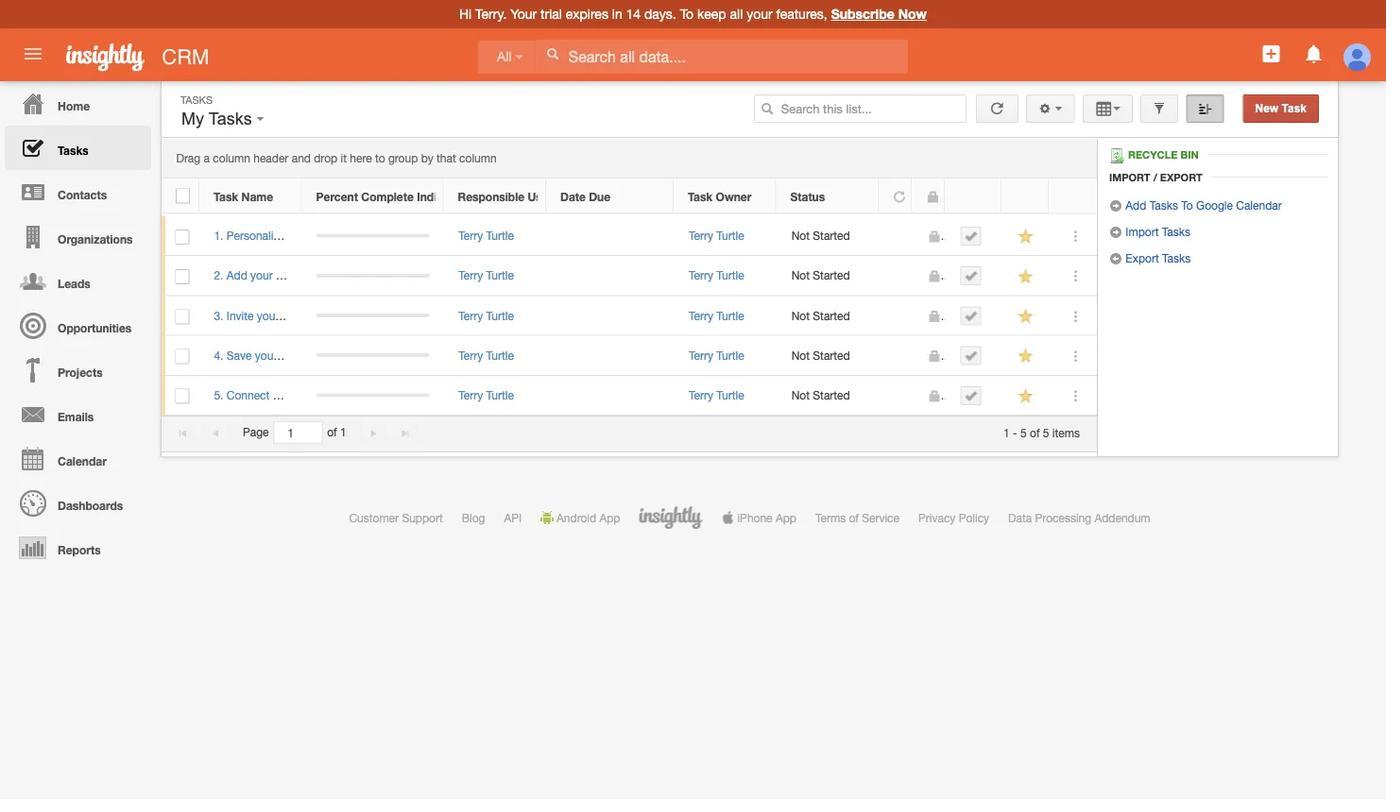 Task type: describe. For each thing, give the bounding box(es) containing it.
tasks inside 'navigation'
[[58, 144, 89, 157]]

mark this task complete image for 5. connect to your files and apps
[[964, 389, 978, 402]]

drag a column header and drop it here to group by that column
[[176, 152, 497, 165]]

navigation containing home
[[0, 81, 151, 570]]

2 press ctrl + space to group column header from the left
[[1002, 179, 1049, 214]]

android app
[[557, 511, 620, 525]]

here
[[350, 152, 372, 165]]

5.
[[214, 389, 223, 402]]

1 horizontal spatial to
[[375, 152, 385, 165]]

add tasks to google calendar
[[1123, 198, 1282, 212]]

your for emails
[[255, 349, 277, 362]]

import for import / export
[[1110, 171, 1151, 183]]

your left files
[[286, 389, 308, 402]]

dashboards
[[58, 499, 123, 512]]

customer support
[[349, 511, 443, 525]]

tasks link
[[5, 126, 151, 170]]

1.
[[214, 229, 223, 242]]

processing
[[1035, 511, 1092, 525]]

2.
[[214, 269, 223, 282]]

1 column from the left
[[213, 152, 250, 165]]

/
[[1154, 171, 1158, 183]]

not started cell for 4. save your emails
[[777, 336, 880, 376]]

task owner
[[688, 190, 752, 203]]

terry.
[[476, 6, 507, 22]]

emails
[[280, 349, 313, 362]]

mark this task complete image for 2. add your customers
[[964, 270, 978, 283]]

not started for 1. personalize your account
[[792, 229, 850, 242]]

2 5 from the left
[[1043, 426, 1050, 439]]

terms
[[816, 511, 846, 525]]

data
[[1009, 511, 1032, 525]]

save
[[227, 349, 252, 362]]

data processing addendum link
[[1009, 511, 1151, 525]]

tasks for add tasks to google calendar
[[1150, 198, 1179, 212]]

reports
[[58, 543, 101, 557]]

team
[[282, 309, 308, 322]]

1 press ctrl + space to group column header from the left
[[945, 179, 1002, 214]]

of 1
[[327, 426, 346, 439]]

3. invite your team
[[214, 309, 308, 322]]

new task
[[1256, 102, 1307, 115]]

apps
[[357, 389, 382, 402]]

hi terry. your trial expires in 14 days. to keep all your features, subscribe now
[[459, 6, 927, 22]]

2 horizontal spatial task
[[1282, 102, 1307, 115]]

your for customers
[[251, 269, 273, 282]]

percent
[[316, 190, 358, 203]]

hi
[[459, 6, 472, 22]]

complete
[[361, 190, 414, 203]]

cog image
[[1039, 102, 1052, 115]]

import / export
[[1110, 171, 1203, 183]]

mark this task complete image
[[964, 230, 978, 243]]

following image for 1. personalize your account
[[1017, 228, 1035, 246]]

my tasks
[[181, 109, 257, 129]]

not started for 4. save your emails
[[792, 349, 850, 362]]

app for iphone app
[[776, 511, 797, 525]]

app for android app
[[600, 511, 620, 525]]

in
[[612, 6, 623, 22]]

projects
[[58, 366, 103, 379]]

started for 5. connect to your files and apps
[[813, 389, 850, 402]]

not for 2. add your customers
[[792, 269, 810, 282]]

policy
[[959, 511, 990, 525]]

emails link
[[5, 392, 151, 437]]

blog
[[462, 511, 485, 525]]

subscribe
[[831, 6, 895, 22]]

blog link
[[462, 511, 485, 525]]

mark this task complete image for 4. save your emails
[[964, 349, 978, 363]]

0 horizontal spatial and
[[292, 152, 311, 165]]

repeating task image
[[893, 190, 906, 204]]

not started cell for 5. connect to your files and apps
[[777, 376, 880, 416]]

owner
[[716, 190, 752, 203]]

private task image for 5. connect to your files and apps
[[928, 390, 941, 403]]

projects link
[[5, 348, 151, 392]]

row containing 2. add your customers
[[162, 256, 1097, 296]]

row containing 1. personalize your account
[[162, 216, 1097, 256]]

tasks for my tasks
[[209, 109, 252, 129]]

export tasks link
[[1110, 251, 1191, 266]]

name
[[242, 190, 273, 203]]

privacy policy
[[919, 511, 990, 525]]

tasks for export tasks
[[1163, 251, 1191, 265]]

1 field
[[274, 423, 322, 443]]

connect
[[227, 389, 270, 402]]

emails
[[58, 410, 94, 423]]

android
[[557, 511, 596, 525]]

export inside export tasks link
[[1126, 251, 1159, 265]]

add inside row
[[227, 269, 247, 282]]

items
[[1053, 426, 1080, 439]]

iphone
[[738, 511, 773, 525]]

not started cell for 1. personalize your account
[[777, 216, 880, 256]]

that
[[437, 152, 456, 165]]

data processing addendum
[[1009, 511, 1151, 525]]

following image for 4. save your emails
[[1017, 348, 1035, 365]]

days.
[[645, 6, 676, 22]]

task for task owner
[[688, 190, 713, 203]]

all link
[[478, 40, 535, 74]]

home
[[58, 99, 90, 112]]

circle arrow right image for add tasks to google calendar
[[1110, 199, 1123, 213]]

customer support link
[[349, 511, 443, 525]]

not for 5. connect to your files and apps
[[792, 389, 810, 402]]

3.
[[214, 309, 223, 322]]

3. invite your team link
[[214, 309, 317, 322]]

0 horizontal spatial of
[[327, 426, 337, 439]]

row containing 5. connect to your files and apps
[[162, 376, 1097, 416]]

import for import tasks
[[1126, 225, 1159, 238]]

invite
[[227, 309, 254, 322]]

subscribe now link
[[831, 6, 927, 22]]

addendum
[[1095, 511, 1151, 525]]

all
[[730, 6, 743, 22]]

following image for 3. invite your team
[[1017, 308, 1035, 326]]

white image
[[546, 47, 559, 60]]

terms of service link
[[816, 511, 900, 525]]

export tasks
[[1123, 251, 1191, 265]]

not started for 5. connect to your files and apps
[[792, 389, 850, 402]]

percent complete indicator responsible user date due
[[316, 190, 611, 203]]

not started cell for 3. invite your team
[[777, 296, 880, 336]]

customers
[[276, 269, 329, 282]]

dashboards link
[[5, 481, 151, 526]]

import tasks link
[[1110, 225, 1191, 239]]

expires
[[566, 6, 609, 22]]

following image for 5. connect to your files and apps
[[1017, 387, 1035, 405]]

2 horizontal spatial of
[[1030, 426, 1040, 439]]

my
[[181, 109, 204, 129]]

indicator
[[417, 190, 465, 203]]

not started for 3. invite your team
[[792, 309, 850, 322]]

refresh list image
[[988, 102, 1006, 115]]

leads
[[58, 277, 90, 290]]

google
[[1197, 198, 1233, 212]]

row containing 4. save your emails
[[162, 336, 1097, 376]]



Task type: locate. For each thing, give the bounding box(es) containing it.
and left drop
[[292, 152, 311, 165]]

cell
[[302, 216, 444, 256], [547, 216, 674, 256], [880, 216, 913, 256], [946, 216, 1003, 256], [302, 256, 444, 296], [547, 256, 674, 296], [880, 256, 913, 296], [946, 256, 1003, 296], [302, 296, 444, 336], [547, 296, 674, 336], [880, 296, 913, 336], [946, 296, 1003, 336], [302, 336, 444, 376], [547, 336, 674, 376], [880, 336, 913, 376], [946, 336, 1003, 376], [302, 376, 444, 416], [547, 376, 674, 416], [880, 376, 913, 416], [946, 376, 1003, 416]]

5
[[1021, 426, 1027, 439], [1043, 426, 1050, 439]]

5 left items
[[1043, 426, 1050, 439]]

column right "a"
[[213, 152, 250, 165]]

private task image for 1. personalize your account
[[928, 230, 941, 243]]

2. add your customers
[[214, 269, 329, 282]]

row containing 3. invite your team
[[162, 296, 1097, 336]]

calendar link
[[5, 437, 151, 481]]

private task image
[[926, 190, 940, 204], [928, 230, 941, 243], [928, 310, 941, 323], [928, 390, 941, 403]]

1. personalize your account
[[214, 229, 355, 242]]

of right 1 field
[[327, 426, 337, 439]]

search image
[[761, 102, 774, 115]]

row
[[162, 179, 1096, 214], [162, 216, 1097, 256], [162, 256, 1097, 296], [162, 296, 1097, 336], [162, 336, 1097, 376], [162, 376, 1097, 416]]

4 not from the top
[[792, 349, 810, 362]]

terry turtle link
[[459, 229, 514, 242], [689, 229, 744, 242], [459, 269, 514, 282], [689, 269, 744, 282], [459, 309, 514, 322], [689, 309, 744, 322], [459, 349, 514, 362], [689, 349, 744, 362], [459, 389, 514, 402], [689, 389, 744, 402]]

following image
[[1017, 228, 1035, 246], [1017, 268, 1035, 286], [1017, 308, 1035, 326]]

tasks inside button
[[209, 109, 252, 129]]

None checkbox
[[176, 188, 190, 204], [175, 230, 189, 245], [175, 349, 189, 364], [175, 389, 189, 404], [176, 188, 190, 204], [175, 230, 189, 245], [175, 349, 189, 364], [175, 389, 189, 404]]

1 following image from the top
[[1017, 348, 1035, 365]]

circle arrow right image up circle arrow left icon
[[1110, 226, 1123, 239]]

5. connect to your files and apps link
[[214, 389, 392, 402]]

2 following image from the top
[[1017, 268, 1035, 286]]

2 column from the left
[[459, 152, 497, 165]]

2 following image from the top
[[1017, 387, 1035, 405]]

your left team
[[257, 309, 279, 322]]

row group containing 1. personalize your account
[[162, 216, 1097, 416]]

private task image for 3. invite your team
[[928, 310, 941, 323]]

to inside row
[[273, 389, 283, 402]]

4 mark this task complete image from the top
[[964, 389, 978, 402]]

column right that
[[459, 152, 497, 165]]

1 following image from the top
[[1017, 228, 1035, 246]]

5 not from the top
[[792, 389, 810, 402]]

tasks down add tasks to google calendar link at the top right of the page
[[1162, 225, 1191, 238]]

4 not started from the top
[[792, 349, 850, 362]]

mark this task complete image for 3. invite your team
[[964, 309, 978, 323]]

2 1 from the left
[[1004, 426, 1010, 439]]

0 vertical spatial following image
[[1017, 228, 1035, 246]]

0 vertical spatial to
[[375, 152, 385, 165]]

None checkbox
[[175, 269, 189, 285], [175, 309, 189, 324], [175, 269, 189, 285], [175, 309, 189, 324]]

1 private task image from the top
[[928, 270, 941, 283]]

1 right 1 field
[[340, 426, 346, 439]]

1 horizontal spatial export
[[1160, 171, 1203, 183]]

circle arrow right image inside add tasks to google calendar link
[[1110, 199, 1123, 213]]

private task image for customers
[[928, 270, 941, 283]]

your right save
[[255, 349, 277, 362]]

4 started from the top
[[813, 349, 850, 362]]

1 vertical spatial calendar
[[58, 455, 107, 468]]

3 following image from the top
[[1017, 308, 1035, 326]]

0 horizontal spatial column
[[213, 152, 250, 165]]

started for 1. personalize your account
[[813, 229, 850, 242]]

responsible
[[458, 190, 525, 203]]

task left owner
[[688, 190, 713, 203]]

14
[[626, 6, 641, 22]]

it
[[341, 152, 347, 165]]

1 vertical spatial circle arrow right image
[[1110, 226, 1123, 239]]

2 circle arrow right image from the top
[[1110, 226, 1123, 239]]

to left google at the right top of the page
[[1182, 198, 1193, 212]]

1 vertical spatial following image
[[1017, 387, 1035, 405]]

row group
[[162, 216, 1097, 416]]

1 row from the top
[[162, 179, 1096, 214]]

1. personalize your account link
[[214, 229, 364, 242]]

0 horizontal spatial 1
[[340, 426, 346, 439]]

calendar up dashboards link
[[58, 455, 107, 468]]

import up export tasks link
[[1126, 225, 1159, 238]]

opportunities
[[58, 321, 132, 335]]

and right files
[[335, 389, 354, 402]]

new task link
[[1243, 95, 1319, 123]]

add tasks to google calendar link
[[1110, 198, 1282, 213]]

0 horizontal spatial app
[[600, 511, 620, 525]]

started for 4. save your emails
[[813, 349, 850, 362]]

1 horizontal spatial calendar
[[1237, 198, 1282, 212]]

0 vertical spatial and
[[292, 152, 311, 165]]

circle arrow left image
[[1110, 252, 1123, 266]]

leads link
[[5, 259, 151, 303]]

circle arrow right image for import tasks
[[1110, 226, 1123, 239]]

1 horizontal spatial column
[[459, 152, 497, 165]]

1 app from the left
[[600, 511, 620, 525]]

contacts link
[[5, 170, 151, 215]]

3 not started from the top
[[792, 309, 850, 322]]

1 horizontal spatial task
[[688, 190, 713, 203]]

group
[[388, 152, 418, 165]]

of right -
[[1030, 426, 1040, 439]]

1 vertical spatial to
[[1182, 198, 1193, 212]]

task left the name
[[214, 190, 238, 203]]

1
[[340, 426, 346, 439], [1004, 426, 1010, 439]]

0 horizontal spatial to
[[680, 6, 694, 22]]

0 horizontal spatial 5
[[1021, 426, 1027, 439]]

1 mark this task complete image from the top
[[964, 270, 978, 283]]

due
[[589, 190, 611, 203]]

4 row from the top
[[162, 296, 1097, 336]]

5 row from the top
[[162, 336, 1097, 376]]

task for task name
[[214, 190, 238, 203]]

4 not started cell from the top
[[777, 336, 880, 376]]

trial
[[541, 6, 562, 22]]

3 not from the top
[[792, 309, 810, 322]]

android app link
[[541, 511, 620, 525]]

not for 1. personalize your account
[[792, 229, 810, 242]]

turtle
[[486, 229, 514, 242], [717, 229, 744, 242], [486, 269, 514, 282], [717, 269, 744, 282], [486, 309, 514, 322], [717, 309, 744, 322], [486, 349, 514, 362], [717, 349, 744, 362], [486, 389, 514, 402], [717, 389, 744, 402]]

api link
[[504, 511, 522, 525]]

tasks down import tasks
[[1163, 251, 1191, 265]]

to
[[680, 6, 694, 22], [1182, 198, 1193, 212]]

app right android on the left
[[600, 511, 620, 525]]

task
[[1282, 102, 1307, 115], [214, 190, 238, 203], [688, 190, 713, 203]]

header
[[254, 152, 289, 165]]

private task image
[[928, 270, 941, 283], [928, 350, 941, 363]]

started for 3. invite your team
[[813, 309, 850, 322]]

notifications image
[[1303, 43, 1326, 65]]

terry turtle
[[459, 229, 514, 242], [689, 229, 744, 242], [459, 269, 514, 282], [689, 269, 744, 282], [459, 309, 514, 322], [689, 309, 744, 322], [459, 349, 514, 362], [689, 349, 744, 362], [459, 389, 514, 402], [689, 389, 744, 402]]

2 mark this task complete image from the top
[[964, 309, 978, 323]]

0 horizontal spatial add
[[227, 269, 247, 282]]

tasks up import tasks
[[1150, 198, 1179, 212]]

show list view filters image
[[1153, 102, 1167, 115]]

1 not started from the top
[[792, 229, 850, 242]]

1 horizontal spatial app
[[776, 511, 797, 525]]

circle arrow right image inside import tasks link
[[1110, 226, 1123, 239]]

not for 3. invite your team
[[792, 309, 810, 322]]

started for 2. add your customers
[[813, 269, 850, 282]]

your
[[511, 6, 537, 22]]

2 app from the left
[[776, 511, 797, 525]]

0 vertical spatial to
[[680, 6, 694, 22]]

0 horizontal spatial to
[[273, 389, 283, 402]]

2 not started cell from the top
[[777, 256, 880, 296]]

4.
[[214, 349, 223, 362]]

Search this list... text field
[[754, 95, 967, 123]]

service
[[862, 511, 900, 525]]

calendar right google at the right top of the page
[[1237, 198, 1282, 212]]

api
[[504, 511, 522, 525]]

1 horizontal spatial to
[[1182, 198, 1193, 212]]

your right all
[[747, 6, 773, 22]]

calendar inside 'navigation'
[[58, 455, 107, 468]]

circle arrow right image
[[1110, 199, 1123, 213], [1110, 226, 1123, 239]]

1 vertical spatial private task image
[[928, 350, 941, 363]]

press ctrl + space to group column header
[[945, 179, 1002, 214], [1002, 179, 1049, 214], [1049, 179, 1096, 214]]

row containing task name
[[162, 179, 1096, 214]]

drag
[[176, 152, 201, 165]]

tasks
[[181, 94, 213, 106], [209, 109, 252, 129], [58, 144, 89, 157], [1150, 198, 1179, 212], [1162, 225, 1191, 238], [1163, 251, 1191, 265]]

personalize
[[227, 229, 285, 242]]

0 vertical spatial add
[[1126, 198, 1147, 212]]

tasks up my
[[181, 94, 213, 106]]

add right the 2.
[[227, 269, 247, 282]]

1 left -
[[1004, 426, 1010, 439]]

0 horizontal spatial export
[[1126, 251, 1159, 265]]

0 vertical spatial private task image
[[928, 270, 941, 283]]

1 vertical spatial import
[[1126, 225, 1159, 238]]

to right 'connect'
[[273, 389, 283, 402]]

2 not from the top
[[792, 269, 810, 282]]

5 not started cell from the top
[[777, 376, 880, 416]]

app right iphone
[[776, 511, 797, 525]]

mark this task complete image
[[964, 270, 978, 283], [964, 309, 978, 323], [964, 349, 978, 363], [964, 389, 978, 402]]

customer
[[349, 511, 399, 525]]

5 right -
[[1021, 426, 1027, 439]]

1 not started cell from the top
[[777, 216, 880, 256]]

3 mark this task complete image from the top
[[964, 349, 978, 363]]

2 vertical spatial following image
[[1017, 308, 1035, 326]]

1 5 from the left
[[1021, 426, 1027, 439]]

circle arrow right image up import tasks link
[[1110, 199, 1123, 213]]

calendar
[[1237, 198, 1282, 212], [58, 455, 107, 468]]

add
[[1126, 198, 1147, 212], [227, 269, 247, 282]]

date
[[560, 190, 586, 203]]

1 circle arrow right image from the top
[[1110, 199, 1123, 213]]

not started cell for 2. add your customers
[[777, 256, 880, 296]]

navigation
[[0, 81, 151, 570]]

2 started from the top
[[813, 269, 850, 282]]

1 horizontal spatial and
[[335, 389, 354, 402]]

following image for 2. add your customers
[[1017, 268, 1035, 286]]

export right circle arrow left icon
[[1126, 251, 1159, 265]]

not for 4. save your emails
[[792, 349, 810, 362]]

files
[[311, 389, 332, 402]]

5 started from the top
[[813, 389, 850, 402]]

export down bin
[[1160, 171, 1203, 183]]

0 vertical spatial export
[[1160, 171, 1203, 183]]

your for team
[[257, 309, 279, 322]]

5 not started from the top
[[792, 389, 850, 402]]

recycle
[[1129, 149, 1178, 161]]

1 1 from the left
[[340, 426, 346, 439]]

recycle bin link
[[1110, 148, 1208, 164]]

to right here
[[375, 152, 385, 165]]

0 vertical spatial calendar
[[1237, 198, 1282, 212]]

your left account
[[288, 229, 310, 242]]

1 horizontal spatial 5
[[1043, 426, 1050, 439]]

your
[[747, 6, 773, 22], [288, 229, 310, 242], [251, 269, 273, 282], [257, 309, 279, 322], [255, 349, 277, 362], [286, 389, 308, 402]]

new
[[1256, 102, 1279, 115]]

1 vertical spatial and
[[335, 389, 354, 402]]

export
[[1160, 171, 1203, 183], [1126, 251, 1159, 265]]

1 not from the top
[[792, 229, 810, 242]]

3 not started cell from the top
[[777, 296, 880, 336]]

1 vertical spatial following image
[[1017, 268, 1035, 286]]

6 row from the top
[[162, 376, 1097, 416]]

organizations link
[[5, 215, 151, 259]]

bin
[[1181, 149, 1199, 161]]

page
[[243, 426, 269, 439]]

tasks right my
[[209, 109, 252, 129]]

not started cell
[[777, 216, 880, 256], [777, 256, 880, 296], [777, 296, 880, 336], [777, 336, 880, 376], [777, 376, 880, 416]]

of right terms on the bottom of the page
[[849, 511, 859, 525]]

show sidebar image
[[1199, 102, 1212, 115]]

task right new
[[1282, 102, 1307, 115]]

1 vertical spatial export
[[1126, 251, 1159, 265]]

to left keep
[[680, 6, 694, 22]]

not started for 2. add your customers
[[792, 269, 850, 282]]

1 vertical spatial to
[[273, 389, 283, 402]]

started
[[813, 229, 850, 242], [813, 269, 850, 282], [813, 309, 850, 322], [813, 349, 850, 362], [813, 389, 850, 402]]

now
[[899, 6, 927, 22]]

a
[[204, 152, 210, 165]]

reports link
[[5, 526, 151, 570]]

tasks up "contacts" link
[[58, 144, 89, 157]]

1 - 5 of 5 items
[[1004, 426, 1080, 439]]

0 vertical spatial following image
[[1017, 348, 1035, 365]]

my tasks button
[[177, 105, 269, 133]]

add up import tasks link
[[1126, 198, 1147, 212]]

1 horizontal spatial 1
[[1004, 426, 1010, 439]]

Search all data.... text field
[[536, 40, 908, 74]]

tasks for import tasks
[[1162, 225, 1191, 238]]

0 vertical spatial circle arrow right image
[[1110, 199, 1123, 213]]

terms of service
[[816, 511, 900, 525]]

your up 3. invite your team
[[251, 269, 273, 282]]

to
[[375, 152, 385, 165], [273, 389, 283, 402]]

1 vertical spatial add
[[227, 269, 247, 282]]

your for account
[[288, 229, 310, 242]]

3 started from the top
[[813, 309, 850, 322]]

iphone app
[[738, 511, 797, 525]]

recycle bin
[[1129, 149, 1199, 161]]

2. add your customers link
[[214, 269, 339, 282]]

3 press ctrl + space to group column header from the left
[[1049, 179, 1096, 214]]

press ctrl + space to group column header up mark this task complete icon
[[945, 179, 1002, 214]]

2 private task image from the top
[[928, 350, 941, 363]]

import tasks
[[1123, 225, 1191, 238]]

iphone app link
[[722, 511, 797, 525]]

task name
[[214, 190, 273, 203]]

press ctrl + space to group column header left /
[[1049, 179, 1096, 214]]

crm
[[162, 44, 209, 69]]

keep
[[698, 6, 726, 22]]

privacy policy link
[[919, 511, 990, 525]]

following image
[[1017, 348, 1035, 365], [1017, 387, 1035, 405]]

import left /
[[1110, 171, 1151, 183]]

3 row from the top
[[162, 256, 1097, 296]]

1 started from the top
[[813, 229, 850, 242]]

0 vertical spatial import
[[1110, 171, 1151, 183]]

2 not started from the top
[[792, 269, 850, 282]]

1 horizontal spatial add
[[1126, 198, 1147, 212]]

2 row from the top
[[162, 216, 1097, 256]]

0 horizontal spatial task
[[214, 190, 238, 203]]

0 horizontal spatial calendar
[[58, 455, 107, 468]]

private task image for emails
[[928, 350, 941, 363]]

1 horizontal spatial of
[[849, 511, 859, 525]]

press ctrl + space to group column header down "cog" icon
[[1002, 179, 1049, 214]]



Task type: vqa. For each thing, say whether or not it's contained in the screenshot.
date field image
no



